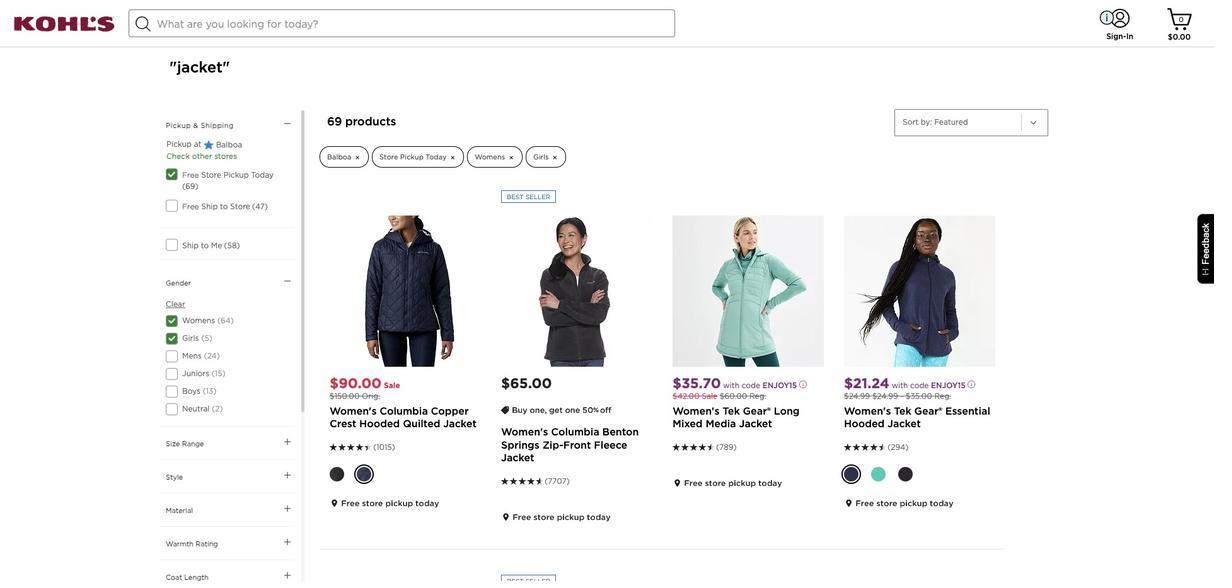 Task type: locate. For each thing, give the bounding box(es) containing it.
1 vertical spatial today
[[251, 171, 274, 180]]

dark nocturnal image
[[354, 465, 374, 484]]

long
[[774, 405, 800, 417]]

sign-in link
[[1089, 29, 1152, 48]]

free store pickup today image
[[672, 474, 784, 493], [329, 494, 441, 513], [844, 494, 956, 513], [501, 508, 613, 527]]

2 enjoy15 link from the left
[[932, 381, 976, 390]]

1 horizontal spatial enjoy15 link
[[932, 381, 976, 390]]

enjoy15 link for $21.24
[[932, 381, 976, 390]]

free down (69)
[[182, 202, 199, 211]]

1 tek from the left
[[723, 405, 740, 417]]

gear® down $35.00
[[915, 405, 943, 417]]

enjoy15 inside $35.70 with code enjoy15 $42.00 sale $60.00 reg. women's tek gear® long mixed media jacket
[[763, 381, 797, 390]]

2 gear® from the left
[[915, 405, 943, 417]]

0 horizontal spatial sale
[[384, 381, 400, 390]]

1 vertical spatial columbia
[[551, 426, 600, 438]]

0 vertical spatial to
[[220, 202, 228, 211]]

(64)
[[217, 316, 234, 326]]

1 horizontal spatial girls
[[534, 153, 549, 161]]

sale right $90.00 at the bottom left of page
[[384, 381, 400, 390]]

other
[[192, 152, 212, 161]]

women's
[[330, 405, 377, 417], [673, 405, 720, 417], [844, 405, 891, 417], [501, 426, 548, 438]]

size range
[[166, 440, 204, 449]]

1 horizontal spatial $24.99
[[873, 392, 899, 401]]

reg. right $60.00
[[750, 392, 767, 401]]

1 horizontal spatial enjoy15
[[932, 381, 966, 390]]

(47)
[[252, 202, 268, 211]]

0 horizontal spatial columbia
[[380, 405, 428, 417]]

2 free from the top
[[182, 202, 199, 211]]

code inside $21.24 with code enjoy15 $24.99 $24.99 - $35.00 reg. women's tek gear® essential hooded jacket
[[911, 381, 929, 390]]

0 vertical spatial balboa
[[216, 140, 242, 150]]

1 gear® from the left
[[743, 405, 771, 417]]

0 horizontal spatial balboa
[[216, 140, 242, 150]]

gender
[[166, 279, 191, 288]]

1 hooded from the left
[[360, 418, 400, 430]]

1 horizontal spatial sale
[[702, 392, 718, 401]]

today inside free store pickup today (69)
[[251, 171, 274, 180]]

1 horizontal spatial code
[[911, 381, 929, 390]]

1 horizontal spatial tek
[[894, 405, 912, 417]]

balboa
[[216, 140, 242, 150], [327, 153, 352, 161]]

enjoy15 up 'long'
[[763, 381, 797, 390]]

to left me
[[201, 241, 209, 251]]

range
[[182, 440, 204, 449]]

1 vertical spatial ship
[[182, 241, 199, 251]]

1 horizontal spatial with
[[892, 381, 908, 390]]

0 horizontal spatial code
[[742, 381, 761, 390]]

0 horizontal spatial enjoy15
[[763, 381, 797, 390]]

tek down -
[[894, 405, 912, 417]]

1 horizontal spatial balboa
[[327, 153, 352, 161]]

code inside $35.70 with code enjoy15 $42.00 sale $60.00 reg. women's tek gear® long mixed media jacket
[[742, 381, 761, 390]]

1 vertical spatial sale
[[702, 392, 718, 401]]

hooded down the $21.24
[[844, 418, 885, 430]]

with
[[724, 381, 740, 390], [892, 381, 908, 390]]

tek inside $35.70 with code enjoy15 $42.00 sale $60.00 reg. women's tek gear® long mixed media jacket
[[723, 405, 740, 417]]

0 horizontal spatial with
[[724, 381, 740, 390]]

1 horizontal spatial store
[[230, 202, 250, 211]]

mystore image
[[204, 140, 214, 150]]

enjoy15 link for $35.70
[[763, 381, 807, 390]]

neutral (2)
[[182, 404, 223, 414]]

$35.70
[[673, 375, 721, 392]]

to down free store pickup today (69)
[[220, 202, 228, 211]]

balboa down 69
[[327, 153, 352, 161]]

$90.00
[[330, 375, 382, 392]]

with inside $21.24 with code enjoy15 $24.99 $24.99 - $35.00 reg. women's tek gear® essential hooded jacket
[[892, 381, 908, 390]]

store down other on the left top of the page
[[201, 171, 221, 180]]

(7707) link
[[545, 477, 570, 486]]

0 horizontal spatial girls
[[182, 334, 199, 343]]

girls left (5)
[[182, 334, 199, 343]]

crest
[[330, 418, 356, 430]]

fleece
[[594, 439, 628, 451]]

girls
[[534, 153, 549, 161], [182, 334, 199, 343]]

womens for womens
[[475, 153, 505, 161]]

$42.00
[[673, 392, 700, 401]]

women's up springs
[[501, 426, 548, 438]]

women's inside $35.70 with code enjoy15 $42.00 sale $60.00 reg. women's tek gear® long mixed media jacket
[[673, 405, 720, 417]]

1 code from the left
[[742, 381, 761, 390]]

seller
[[526, 193, 551, 201]]

$24.99
[[844, 392, 870, 401], [873, 392, 899, 401]]

1 vertical spatial girls
[[182, 334, 199, 343]]

gear®
[[743, 405, 771, 417], [915, 405, 943, 417]]

code up $60.00
[[742, 381, 761, 390]]

enjoy15 link up 'long'
[[763, 381, 807, 390]]

code up $35.00
[[911, 381, 929, 390]]

reg. inside $21.24 with code enjoy15 $24.99 $24.99 - $35.00 reg. women's tek gear® essential hooded jacket
[[935, 392, 952, 401]]

2 with from the left
[[892, 381, 908, 390]]

ship left me
[[182, 241, 199, 251]]

with up $60.00
[[724, 381, 740, 390]]

womens for womens (64)
[[182, 316, 215, 326]]

1 vertical spatial to
[[201, 241, 209, 251]]

women's down the $21.24
[[844, 405, 891, 417]]

featured
[[935, 117, 969, 127]]

0 horizontal spatial womens
[[182, 316, 215, 326]]

0 vertical spatial girls
[[534, 153, 549, 161]]

0 horizontal spatial today
[[251, 171, 274, 180]]

1 horizontal spatial columbia
[[551, 426, 600, 438]]

hooded up (1015)
[[360, 418, 400, 430]]

sale
[[384, 381, 400, 390], [702, 392, 718, 401]]

women's inside "$90.00 sale $150.00 orig. women's columbia copper crest hooded quilted jacket"
[[330, 405, 377, 417]]

zip-
[[543, 439, 564, 451]]

sign-
[[1107, 32, 1127, 41]]

0 horizontal spatial hooded
[[360, 418, 400, 430]]

to
[[220, 202, 228, 211], [201, 241, 209, 251]]

&
[[193, 121, 198, 130]]

columbia up quilted
[[380, 405, 428, 417]]

benton
[[603, 426, 639, 438]]

women's up the crest
[[330, 405, 377, 417]]

best seller
[[507, 193, 551, 201]]

1 horizontal spatial reg.
[[935, 392, 952, 401]]

store down products on the left top of page
[[380, 153, 398, 161]]

0 horizontal spatial tek
[[723, 405, 740, 417]]

code
[[742, 381, 761, 390], [911, 381, 929, 390]]

0 vertical spatial sale
[[384, 381, 400, 390]]

hooded inside "$90.00 sale $150.00 orig. women's columbia copper crest hooded quilted jacket"
[[360, 418, 400, 430]]

1 vertical spatial womens
[[182, 316, 215, 326]]

1 horizontal spatial hooded
[[844, 418, 885, 430]]

sign-in
[[1107, 32, 1134, 41]]

code for $35.70
[[742, 381, 761, 390]]

today
[[426, 153, 447, 161], [251, 171, 274, 180]]

pickup
[[166, 121, 191, 130], [167, 140, 192, 149], [400, 153, 424, 161], [224, 171, 249, 180]]

1 with from the left
[[724, 381, 740, 390]]

sale inside "$90.00 sale $150.00 orig. women's columbia copper crest hooded quilted jacket"
[[384, 381, 400, 390]]

store
[[380, 153, 398, 161], [201, 171, 221, 180], [230, 202, 250, 211]]

1 $24.99 from the left
[[844, 392, 870, 401]]

free up (69)
[[182, 171, 199, 180]]

2 $24.99 from the left
[[873, 392, 899, 401]]

1 horizontal spatial gear®
[[915, 405, 943, 417]]

2 code from the left
[[911, 381, 929, 390]]

hooded
[[360, 418, 400, 430], [844, 418, 885, 430]]

1 reg. from the left
[[750, 392, 767, 401]]

copper
[[431, 405, 469, 417]]

0 horizontal spatial gear®
[[743, 405, 771, 417]]

material
[[166, 507, 193, 515]]

reg.
[[750, 392, 767, 401], [935, 392, 952, 401]]

womens
[[475, 153, 505, 161], [182, 316, 215, 326]]

$65.00
[[501, 375, 552, 392]]

store pickup today
[[380, 153, 447, 161]]

0 horizontal spatial $24.99
[[844, 392, 870, 401]]

jacket down springs
[[501, 452, 535, 464]]

0 vertical spatial columbia
[[380, 405, 428, 417]]

0 vertical spatial womens
[[475, 153, 505, 161]]

0 horizontal spatial enjoy15 link
[[763, 381, 807, 390]]

ship
[[201, 202, 218, 211], [182, 241, 199, 251]]

balboa up stores
[[216, 140, 242, 150]]

$90.00 sale $150.00 orig. women's columbia copper crest hooded quilted jacket
[[330, 375, 477, 430]]

$35.70 with code enjoy15 $42.00 sale $60.00 reg. women's tek gear® long mixed media jacket
[[673, 375, 800, 430]]

boys
[[182, 387, 200, 396]]

$0.00
[[1169, 32, 1192, 42]]

jacket
[[444, 418, 477, 430], [739, 418, 773, 430], [888, 418, 921, 430], [501, 452, 535, 464]]

orig.
[[362, 392, 380, 401]]

store left '(47)'
[[230, 202, 250, 211]]

$35.00
[[906, 392, 933, 401]]

buy one, get one 1/2 off image
[[501, 401, 614, 420]]

jacket right media
[[739, 418, 773, 430]]

1 vertical spatial free
[[182, 202, 199, 211]]

1 enjoy15 from the left
[[763, 381, 797, 390]]

2 enjoy15 from the left
[[932, 381, 966, 390]]

girls up the seller
[[534, 153, 549, 161]]

women's up mixed
[[673, 405, 720, 417]]

pickup & shipping
[[166, 121, 234, 130]]

with up -
[[892, 381, 908, 390]]

best
[[507, 193, 524, 201]]

0 vertical spatial free
[[182, 171, 199, 180]]

1 horizontal spatial today
[[426, 153, 447, 161]]

enjoy15 inside $21.24 with code enjoy15 $24.99 $24.99 - $35.00 reg. women's tek gear® essential hooded jacket
[[932, 381, 966, 390]]

free inside free store pickup today (69)
[[182, 171, 199, 180]]

0 horizontal spatial ship
[[182, 241, 199, 251]]

free
[[182, 171, 199, 180], [182, 202, 199, 211]]

1 horizontal spatial womens
[[475, 153, 505, 161]]

(24)
[[204, 352, 220, 361]]

free ship to store (47)
[[182, 202, 268, 211]]

None submit
[[136, 16, 151, 32]]

with inside $35.70 with code enjoy15 $42.00 sale $60.00 reg. women's tek gear® long mixed media jacket
[[724, 381, 740, 390]]

1 enjoy15 link from the left
[[763, 381, 807, 390]]

jacket up (294)
[[888, 418, 921, 430]]

me
[[211, 241, 222, 251]]

2 tek from the left
[[894, 405, 912, 417]]

columbia up front
[[551, 426, 600, 438]]

$60.00
[[720, 392, 748, 401]]

ship down free store pickup today (69)
[[201, 202, 218, 211]]

2 hooded from the left
[[844, 418, 885, 430]]

1 vertical spatial store
[[201, 171, 221, 180]]

at
[[194, 140, 201, 149]]

tek
[[723, 405, 740, 417], [894, 405, 912, 417]]

0 vertical spatial today
[[426, 153, 447, 161]]

reg. right $35.00
[[935, 392, 952, 401]]

sale right $42.00
[[702, 392, 718, 401]]

enjoy15 link up essential
[[932, 381, 976, 390]]

tek down $60.00
[[723, 405, 740, 417]]

0 vertical spatial ship
[[201, 202, 218, 211]]

1 free from the top
[[182, 171, 199, 180]]

in
[[1127, 32, 1134, 41]]

-
[[901, 392, 904, 401]]

0 horizontal spatial store
[[201, 171, 221, 180]]

(294) link
[[888, 443, 909, 452]]

women's tek gear® long mixed media jacket image
[[673, 216, 824, 367]]

0 horizontal spatial reg.
[[750, 392, 767, 401]]

2 horizontal spatial store
[[380, 153, 398, 161]]

women's columbia benton springs zip-front fleece jacket image
[[501, 216, 653, 367]]

gear® down $60.00
[[743, 405, 771, 417]]

enjoy15 up $35.00
[[932, 381, 966, 390]]

jacket down 'copper'
[[444, 418, 477, 430]]

feedback
[[1201, 223, 1212, 265]]

2 reg. from the left
[[935, 392, 952, 401]]

69 products
[[327, 115, 396, 128]]



Task type: vqa. For each thing, say whether or not it's contained in the screenshot.


Task type: describe. For each thing, give the bounding box(es) containing it.
$21.24 with code enjoy15 $24.99 $24.99 - $35.00 reg. women's tek gear® essential hooded jacket
[[844, 375, 991, 430]]

stores
[[215, 152, 237, 161]]

free for ship to store
[[182, 202, 199, 211]]

(58)
[[224, 241, 240, 251]]

girls (5)
[[182, 334, 213, 343]]

ship to me (58)
[[182, 241, 240, 251]]

free store pickup today (69)
[[182, 171, 274, 191]]

0 horizontal spatial to
[[201, 241, 209, 251]]

size
[[166, 440, 180, 449]]

boys (13)
[[182, 387, 217, 396]]

aqua oasis image
[[869, 465, 889, 484]]

feedback image
[[1203, 269, 1209, 275]]

with for $35.70
[[724, 381, 740, 390]]

1 horizontal spatial ship
[[201, 202, 218, 211]]

jacket inside "$90.00 sale $150.00 orig. women's columbia copper crest hooded quilted jacket"
[[444, 418, 477, 430]]

mens
[[182, 352, 202, 361]]

(69)
[[182, 182, 199, 191]]

(13)
[[203, 387, 217, 396]]

69
[[327, 115, 342, 128]]

(15)
[[212, 369, 226, 379]]

rating
[[196, 540, 218, 549]]

(2)
[[212, 404, 223, 414]]

media
[[706, 418, 736, 430]]

style
[[166, 473, 183, 482]]

(789) link
[[716, 443, 737, 452]]

check other stores
[[167, 152, 237, 161]]

kohl's logo image
[[13, 16, 116, 32]]

free for store pickup today
[[182, 171, 199, 180]]

juniors (15)
[[182, 369, 226, 379]]

free store pickup today image down the (789)
[[672, 474, 784, 493]]

women's inside $21.24 with code enjoy15 $24.99 $24.99 - $35.00 reg. women's tek gear® essential hooded jacket
[[844, 405, 891, 417]]

1 vertical spatial balboa
[[327, 153, 352, 161]]

pickup inside free store pickup today (69)
[[224, 171, 249, 180]]

$150.00
[[330, 392, 360, 401]]

with for $21.24
[[892, 381, 908, 390]]

clear link
[[166, 299, 185, 311]]

feedback link
[[1198, 214, 1215, 285]]

springs
[[501, 439, 540, 451]]

(1015)
[[373, 443, 395, 452]]

girls for girls (5)
[[182, 334, 199, 343]]

black image
[[327, 465, 347, 484]]

warmth
[[166, 540, 194, 549]]

jacket inside $21.24 with code enjoy15 $24.99 $24.99 - $35.00 reg. women's tek gear® essential hooded jacket
[[888, 418, 921, 430]]

(294)
[[888, 443, 909, 452]]

mineral black image
[[896, 465, 916, 484]]

columbia inside women's columbia benton springs zip-front fleece jacket
[[551, 426, 600, 438]]

women's columbia benton springs zip-front fleece jacket
[[501, 426, 639, 464]]

jacket inside $35.70 with code enjoy15 $42.00 sale $60.00 reg. women's tek gear® long mixed media jacket
[[739, 418, 773, 430]]

women's columbia copper crest hooded quilted jacket image
[[330, 216, 481, 367]]

account image
[[1110, 8, 1131, 28]]

tek inside $21.24 with code enjoy15 $24.99 $24.99 - $35.00 reg. women's tek gear® essential hooded jacket
[[894, 405, 912, 417]]

warmth rating
[[166, 540, 218, 549]]

gear® inside $21.24 with code enjoy15 $24.99 $24.99 - $35.00 reg. women's tek gear® essential hooded jacket
[[915, 405, 943, 417]]

(5)
[[201, 334, 213, 343]]

clear
[[166, 300, 185, 309]]

enjoy15 for $35.70
[[763, 381, 797, 390]]

featured link
[[895, 109, 1049, 136]]

"jacket"
[[170, 58, 230, 76]]

free store pickup today image down the dark nocturnal icon
[[329, 494, 441, 513]]

girls for girls
[[534, 153, 549, 161]]

(7707)
[[545, 477, 570, 486]]

1 horizontal spatial to
[[220, 202, 228, 211]]

shipping
[[201, 121, 234, 130]]

hooded inside $21.24 with code enjoy15 $24.99 $24.99 - $35.00 reg. women's tek gear® essential hooded jacket
[[844, 418, 885, 430]]

navy romance image
[[842, 465, 862, 484]]

store inside free store pickup today (69)
[[201, 171, 221, 180]]

quilted
[[403, 418, 441, 430]]

reg. inside $35.70 with code enjoy15 $42.00 sale $60.00 reg. women's tek gear® long mixed media jacket
[[750, 392, 767, 401]]

(789)
[[716, 443, 737, 452]]

free store pickup today image down mineral black image on the bottom right of page
[[844, 494, 956, 513]]

(1015) link
[[373, 443, 395, 452]]

mixed
[[673, 418, 703, 430]]

free store pickup today image down (7707)
[[501, 508, 613, 527]]

womens (64)
[[182, 316, 234, 326]]

$21.24
[[844, 375, 890, 392]]

products
[[345, 115, 396, 128]]

neutral
[[182, 404, 210, 414]]

columbia inside "$90.00 sale $150.00 orig. women's columbia copper crest hooded quilted jacket"
[[380, 405, 428, 417]]

jacket inside women's columbia benton springs zip-front fleece jacket
[[501, 452, 535, 464]]

check
[[167, 152, 190, 161]]

0
[[1179, 15, 1184, 24]]

essential
[[946, 405, 991, 417]]

0 vertical spatial store
[[380, 153, 398, 161]]

mens (24)
[[182, 352, 220, 361]]

sale inside $35.70 with code enjoy15 $42.00 sale $60.00 reg. women's tek gear® long mixed media jacket
[[702, 392, 718, 401]]

front
[[564, 439, 591, 451]]

gear® inside $35.70 with code enjoy15 $42.00 sale $60.00 reg. women's tek gear® long mixed media jacket
[[743, 405, 771, 417]]

women's tek gear® essential hooded jacket image
[[844, 216, 996, 367]]

check other stores link
[[160, 152, 237, 161]]

juniors
[[182, 369, 209, 379]]

enjoy15 for $21.24
[[932, 381, 966, 390]]

women's inside women's columbia benton springs zip-front fleece jacket
[[501, 426, 548, 438]]

What are you looking for today? text field
[[157, 10, 671, 38]]

2 vertical spatial store
[[230, 202, 250, 211]]

code for $21.24
[[911, 381, 929, 390]]

pickup at
[[167, 140, 204, 149]]



